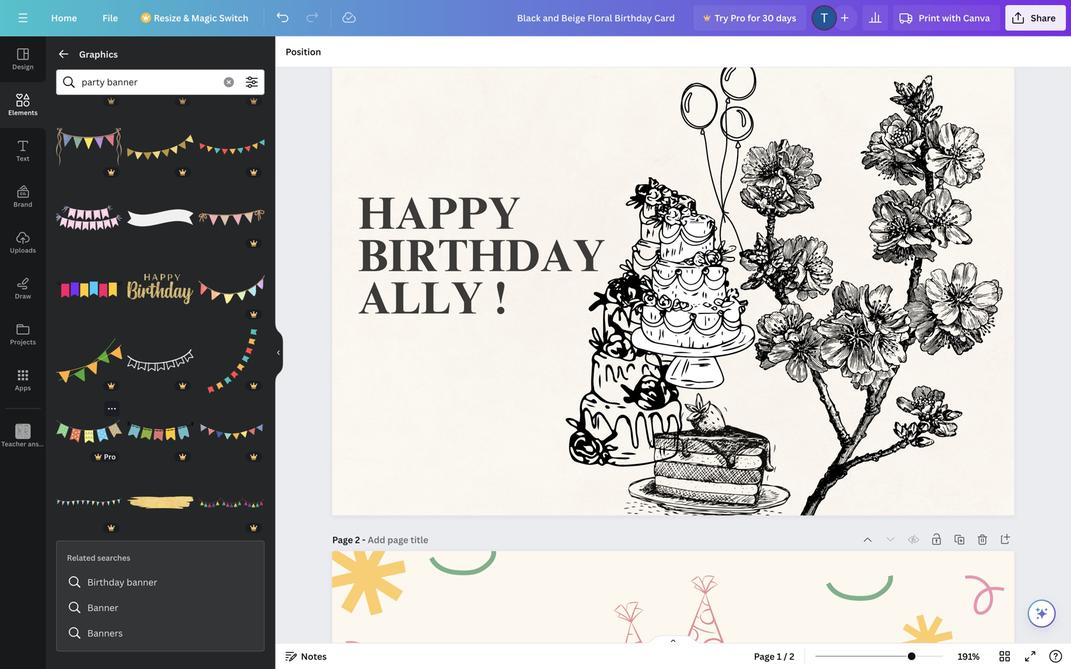 Task type: describe. For each thing, give the bounding box(es) containing it.
gold party banner image
[[127, 114, 193, 180]]

try pro for 30 days button
[[694, 5, 806, 31]]

apps button
[[0, 358, 46, 404]]

brand
[[13, 200, 32, 209]]

resize
[[154, 12, 181, 24]]

colorful fiesta party banner image for party banner with string image at the top left
[[198, 114, 265, 180]]

banner button
[[62, 595, 259, 621]]

notes button
[[281, 646, 332, 667]]

page 1 / 2 button
[[749, 646, 799, 667]]

colorful pastel triangle party banner image
[[56, 470, 122, 536]]

resize & magic switch button
[[133, 5, 259, 31]]

draw
[[15, 292, 31, 301]]

ribbon banner image
[[198, 43, 265, 109]]

birthday
[[87, 576, 124, 589]]

resize & magic switch
[[154, 12, 248, 24]]

party banner with string image
[[56, 114, 122, 180]]

draw button
[[0, 266, 46, 312]]

answer
[[28, 440, 50, 448]]

switch
[[219, 12, 248, 24]]

magic
[[191, 12, 217, 24]]

&
[[183, 12, 189, 24]]

canva
[[963, 12, 990, 24]]

home
[[51, 12, 77, 24]]

birthday
[[358, 239, 605, 284]]

graphics
[[79, 48, 118, 60]]

file
[[102, 12, 118, 24]]

banner
[[87, 602, 118, 614]]

design button
[[0, 36, 46, 82]]

birthday banner
[[87, 576, 157, 589]]

happy
[[358, 196, 521, 242]]

file button
[[92, 5, 128, 31]]

hide image
[[275, 322, 283, 383]]

position
[[286, 46, 321, 58]]

page 1 / 2
[[754, 651, 794, 663]]

ally !
[[358, 281, 507, 326]]

share button
[[1005, 5, 1066, 31]]

colorful fiesta party banner image for hanging party banner image
[[198, 327, 265, 394]]

show pages image
[[643, 635, 704, 645]]

print with canva
[[919, 12, 990, 24]]

pro group
[[56, 399, 122, 465]]

party flag banner with five colors illustration image
[[56, 399, 122, 465]]

days
[[776, 12, 796, 24]]

30
[[762, 12, 774, 24]]

projects button
[[0, 312, 46, 358]]

banners
[[87, 627, 123, 640]]

0 horizontal spatial 2
[[355, 534, 360, 546]]

try
[[715, 12, 728, 24]]

for
[[748, 12, 760, 24]]

print with canva button
[[893, 5, 1000, 31]]

Search graphics search field
[[82, 70, 216, 94]]

teacher
[[1, 440, 26, 448]]

Page title text field
[[368, 534, 430, 546]]

ally
[[358, 281, 483, 326]]

banner clipart for party image
[[198, 185, 265, 251]]

notes
[[301, 651, 327, 663]]



Task type: locate. For each thing, give the bounding box(es) containing it.
0 horizontal spatial pro
[[104, 452, 116, 462]]

-
[[362, 534, 366, 546]]

1 horizontal spatial page
[[754, 651, 775, 663]]

page left 1
[[754, 651, 775, 663]]

elements
[[8, 108, 38, 117]]

0 vertical spatial 2
[[355, 534, 360, 546]]

colorful fiesta party banner image
[[198, 114, 265, 180], [198, 327, 265, 394]]

1 vertical spatial pro
[[104, 452, 116, 462]]

birthday banner button
[[62, 570, 259, 595]]

banners button
[[62, 621, 259, 646]]

uploads button
[[0, 220, 46, 266]]

1 horizontal spatial 2
[[789, 651, 794, 663]]

pro left 'for'
[[731, 12, 745, 24]]

related
[[67, 553, 96, 563]]

Design title text field
[[507, 5, 688, 31]]

apps
[[15, 384, 31, 392]]

0 vertical spatial colorful fiesta party banner image
[[198, 114, 265, 180]]

canva assistant image
[[1034, 606, 1049, 622]]

pro up colorful pastel triangle party banner image
[[104, 452, 116, 462]]

group
[[56, 43, 122, 109], [127, 43, 193, 109], [198, 43, 265, 109], [56, 106, 122, 180], [127, 106, 193, 180], [198, 106, 265, 180], [56, 177, 122, 251], [127, 177, 193, 251], [198, 177, 265, 251], [198, 249, 265, 322], [56, 256, 122, 322], [127, 256, 193, 322], [198, 320, 265, 394], [56, 327, 122, 394], [127, 327, 193, 394], [127, 391, 193, 465], [198, 391, 265, 465], [56, 462, 122, 536], [127, 462, 193, 536], [198, 462, 265, 536], [104, 649, 120, 665], [176, 649, 191, 665], [247, 649, 262, 665]]

2 left -
[[355, 534, 360, 546]]

print
[[919, 12, 940, 24]]

page inside button
[[754, 651, 775, 663]]

tassel garland illustration image
[[198, 470, 265, 536]]

gold glitter brush stroke image
[[127, 470, 193, 536]]

0 horizontal spatial page
[[332, 534, 353, 546]]

design
[[12, 62, 34, 71]]

text
[[16, 154, 30, 163]]

banner image
[[56, 256, 122, 322]]

rainbow party banner image
[[198, 256, 265, 322]]

birthday party pennant banner flag colorful celebrate decoration image
[[198, 399, 265, 465]]

page for page 2 -
[[332, 534, 353, 546]]

!
[[495, 281, 507, 326]]

text button
[[0, 128, 46, 174]]

2 right /
[[789, 651, 794, 663]]

page left -
[[332, 534, 353, 546]]

2
[[355, 534, 360, 546], [789, 651, 794, 663]]

position button
[[281, 41, 326, 62]]

banner decoration image
[[127, 399, 193, 465]]

hanging party banner image
[[56, 327, 122, 394]]

share
[[1031, 12, 1056, 24]]

1 vertical spatial 2
[[789, 651, 794, 663]]

191% button
[[948, 646, 989, 667]]

teacher answer keys
[[1, 440, 66, 448]]

with
[[942, 12, 961, 24]]

side panel tab list
[[0, 36, 66, 460]]

pro inside group
[[104, 452, 116, 462]]

0 vertical spatial page
[[332, 534, 353, 546]]

projects
[[10, 338, 36, 346]]

pro
[[731, 12, 745, 24], [104, 452, 116, 462]]

2 inside button
[[789, 651, 794, 663]]

191%
[[958, 651, 980, 663]]

uploads
[[10, 246, 36, 255]]

main menu bar
[[0, 0, 1071, 36]]

1 vertical spatial colorful fiesta party banner image
[[198, 327, 265, 394]]

1 horizontal spatial pro
[[731, 12, 745, 24]]

page for page 1 / 2
[[754, 651, 775, 663]]

2 colorful fiesta party banner image from the top
[[198, 327, 265, 394]]

1 vertical spatial page
[[754, 651, 775, 663]]

0 vertical spatial pro
[[731, 12, 745, 24]]

pastel color party banner image
[[127, 43, 193, 109]]

try pro for 30 days
[[715, 12, 796, 24]]

keys
[[52, 440, 66, 448]]

elements button
[[0, 82, 46, 128]]

searches
[[97, 553, 130, 563]]

home link
[[41, 5, 87, 31]]

pro inside 'button'
[[731, 12, 745, 24]]

brand button
[[0, 174, 46, 220]]

page
[[332, 534, 353, 546], [754, 651, 775, 663]]

related searches list
[[62, 570, 259, 646]]

party banner decoration image
[[56, 43, 122, 109]]

banner
[[127, 576, 157, 589]]

;
[[22, 441, 24, 448]]

/
[[784, 651, 787, 663]]

1
[[777, 651, 782, 663]]

related searches
[[67, 553, 130, 563]]

page 2 -
[[332, 534, 368, 546]]

1 colorful fiesta party banner image from the top
[[198, 114, 265, 180]]

watercolor happy birthday banner image
[[56, 185, 122, 251]]



Task type: vqa. For each thing, say whether or not it's contained in the screenshot.
images on the left
no



